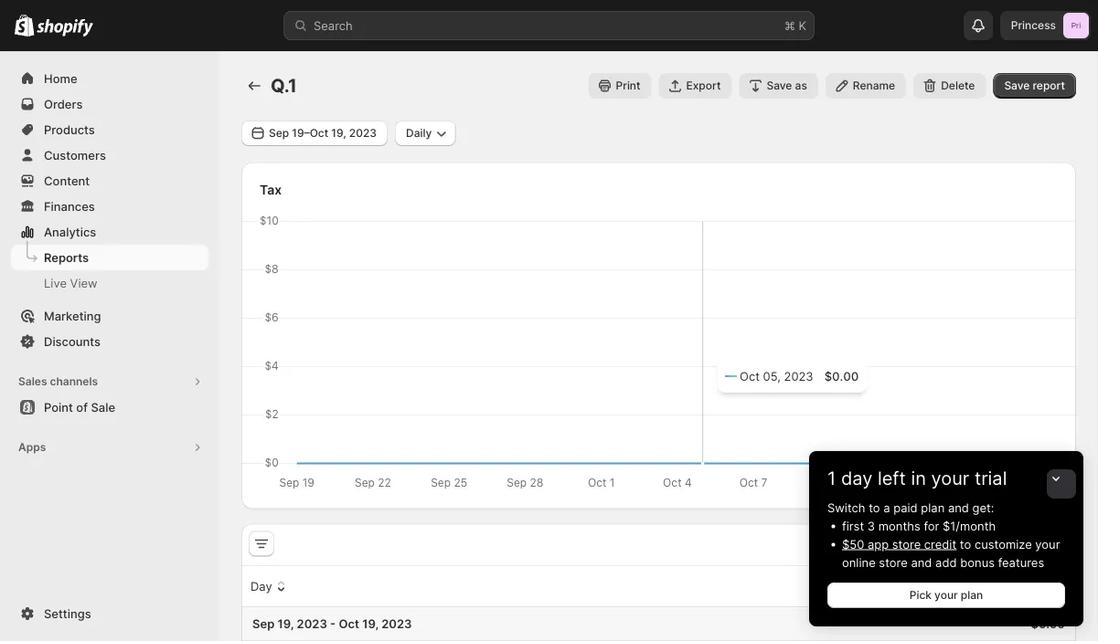 Task type: locate. For each thing, give the bounding box(es) containing it.
2023 right the 19–oct
[[349, 127, 377, 140]]

and left add
[[911, 556, 932, 570]]

your up 'features'
[[1035, 538, 1060, 552]]

live
[[44, 276, 67, 290]]

1 vertical spatial and
[[911, 556, 932, 570]]

19, down day button
[[278, 617, 294, 631]]

customize
[[975, 538, 1032, 552]]

analytics
[[44, 225, 96, 239]]

shopify image
[[37, 19, 93, 37]]

tax down "sep 19–oct 19, 2023" dropdown button
[[260, 182, 282, 198]]

reports
[[44, 251, 89, 265]]

delete
[[941, 79, 975, 92]]

marketing
[[44, 309, 101, 323]]

to left a
[[869, 501, 880, 515]]

save as
[[767, 79, 807, 92]]

0 vertical spatial sep
[[269, 127, 289, 140]]

19, right the 'oct'
[[362, 617, 379, 631]]

sep
[[269, 127, 289, 140], [252, 617, 275, 631]]

to
[[869, 501, 880, 515], [960, 538, 971, 552]]

1 vertical spatial store
[[879, 556, 908, 570]]

and inside to customize your online store and add bonus features
[[911, 556, 932, 570]]

live view
[[44, 276, 97, 290]]

0 vertical spatial store
[[892, 538, 921, 552]]

save report
[[1004, 79, 1065, 92]]

customers
[[44, 148, 106, 162]]

q.1
[[271, 75, 297, 97]]

save
[[767, 79, 792, 92], [1004, 79, 1030, 92]]

settings
[[44, 607, 91, 621]]

discounts link
[[11, 329, 208, 355]]

1 save from the left
[[767, 79, 792, 92]]

store
[[892, 538, 921, 552], [879, 556, 908, 570]]

2 horizontal spatial 2023
[[382, 617, 412, 631]]

and for store
[[911, 556, 932, 570]]

paid
[[894, 501, 918, 515]]

sale
[[91, 401, 115, 415]]

save left report
[[1004, 79, 1030, 92]]

1 vertical spatial your
[[1035, 538, 1060, 552]]

1 horizontal spatial 2023
[[349, 127, 377, 140]]

3
[[868, 519, 875, 534]]

2023 inside dropdown button
[[349, 127, 377, 140]]

in
[[911, 468, 926, 490]]

0 horizontal spatial plan
[[921, 501, 945, 515]]

1 horizontal spatial and
[[948, 501, 969, 515]]

tax up $0.00
[[1044, 580, 1063, 594]]

marketing link
[[11, 304, 208, 329]]

0 horizontal spatial and
[[911, 556, 932, 570]]

pick your plan
[[910, 589, 983, 603]]

save for save as
[[767, 79, 792, 92]]

day
[[841, 468, 873, 490]]

19, right the 19–oct
[[331, 127, 346, 140]]

analytics link
[[11, 219, 208, 245]]

finances
[[44, 199, 95, 214]]

of
[[76, 401, 88, 415]]

oct
[[339, 617, 359, 631]]

your inside dropdown button
[[931, 468, 970, 490]]

store down months
[[892, 538, 921, 552]]

your
[[931, 468, 970, 490], [1035, 538, 1060, 552], [935, 589, 958, 603]]

0 vertical spatial your
[[931, 468, 970, 490]]

and up $1/month
[[948, 501, 969, 515]]

1 horizontal spatial tax
[[1044, 580, 1063, 594]]

sep 19–oct 19, 2023 button
[[241, 121, 388, 146]]

save report button
[[993, 73, 1076, 99]]

save for save report
[[1004, 79, 1030, 92]]

1 horizontal spatial 19,
[[331, 127, 346, 140]]

print button
[[589, 73, 652, 99]]

months
[[879, 519, 921, 534]]

1 horizontal spatial plan
[[961, 589, 983, 603]]

trial
[[975, 468, 1007, 490]]

sep left the 19–oct
[[269, 127, 289, 140]]

and
[[948, 501, 969, 515], [911, 556, 932, 570]]

sales channels button
[[11, 369, 208, 395]]

live view link
[[11, 271, 208, 296]]

1 vertical spatial to
[[960, 538, 971, 552]]

0 horizontal spatial to
[[869, 501, 880, 515]]

home link
[[11, 66, 208, 91]]

sep down day on the bottom left of page
[[252, 617, 275, 631]]

products link
[[11, 117, 208, 143]]

tax
[[260, 182, 282, 198], [1044, 580, 1063, 594]]

settings link
[[11, 602, 208, 627]]

19,
[[331, 127, 346, 140], [278, 617, 294, 631], [362, 617, 379, 631]]

sep inside dropdown button
[[269, 127, 289, 140]]

⌘
[[785, 18, 795, 32]]

1 horizontal spatial save
[[1004, 79, 1030, 92]]

0 horizontal spatial tax
[[260, 182, 282, 198]]

save left as
[[767, 79, 792, 92]]

your right 'pick' at the bottom right
[[935, 589, 958, 603]]

2 save from the left
[[1004, 79, 1030, 92]]

$50
[[842, 538, 864, 552]]

2023 left -
[[297, 617, 327, 631]]

0 horizontal spatial 19,
[[278, 617, 294, 631]]

credit
[[924, 538, 957, 552]]

orders
[[44, 97, 83, 111]]

report
[[1033, 79, 1065, 92]]

princess image
[[1063, 13, 1089, 38]]

1 vertical spatial tax
[[1044, 580, 1063, 594]]

plan up for
[[921, 501, 945, 515]]

channels
[[50, 375, 98, 389]]

point of sale button
[[0, 395, 219, 421]]

to down $1/month
[[960, 538, 971, 552]]

1 day left in your trial
[[828, 468, 1007, 490]]

1
[[828, 468, 836, 490]]

export button
[[659, 73, 732, 99]]

online
[[842, 556, 876, 570]]

1 horizontal spatial to
[[960, 538, 971, 552]]

your right 'in'
[[931, 468, 970, 490]]

plan down bonus
[[961, 589, 983, 603]]

daily button
[[395, 121, 456, 146]]

1 vertical spatial sep
[[252, 617, 275, 631]]

store down $50 app store credit on the bottom of page
[[879, 556, 908, 570]]

2023 right the 'oct'
[[382, 617, 412, 631]]

orders link
[[11, 91, 208, 117]]

0 horizontal spatial save
[[767, 79, 792, 92]]

content link
[[11, 168, 208, 194]]

0 vertical spatial and
[[948, 501, 969, 515]]

plan
[[921, 501, 945, 515], [961, 589, 983, 603]]



Task type: describe. For each thing, give the bounding box(es) containing it.
0 vertical spatial plan
[[921, 501, 945, 515]]

and for plan
[[948, 501, 969, 515]]

reports link
[[11, 245, 208, 271]]

products
[[44, 123, 95, 137]]

sales
[[18, 375, 47, 389]]

pick
[[910, 589, 932, 603]]

apps button
[[11, 435, 208, 461]]

to customize your online store and add bonus features
[[842, 538, 1060, 570]]

$50 app store credit
[[842, 538, 957, 552]]

first
[[842, 519, 864, 534]]

0 vertical spatial to
[[869, 501, 880, 515]]

point
[[44, 401, 73, 415]]

save as button
[[739, 73, 818, 99]]

sales channels
[[18, 375, 98, 389]]

⌘ k
[[785, 18, 807, 32]]

$0.00
[[1031, 617, 1065, 631]]

rename button
[[826, 73, 906, 99]]

discounts
[[44, 335, 101, 349]]

princess
[[1011, 19, 1056, 32]]

a
[[884, 501, 890, 515]]

features
[[998, 556, 1044, 570]]

get:
[[973, 501, 994, 515]]

0 vertical spatial tax
[[260, 182, 282, 198]]

add
[[936, 556, 957, 570]]

$50 app store credit link
[[842, 538, 957, 552]]

sep 19, 2023 - oct 19, 2023
[[252, 617, 412, 631]]

content
[[44, 174, 90, 188]]

your inside to customize your online store and add bonus features
[[1035, 538, 1060, 552]]

-
[[330, 617, 336, 631]]

for
[[924, 519, 939, 534]]

apps
[[18, 441, 46, 454]]

delete button
[[914, 73, 986, 99]]

0 horizontal spatial 2023
[[297, 617, 327, 631]]

shopify image
[[15, 14, 34, 36]]

bonus
[[960, 556, 995, 570]]

rename
[[853, 79, 895, 92]]

customers link
[[11, 143, 208, 168]]

tax inside button
[[1044, 580, 1063, 594]]

search
[[314, 18, 353, 32]]

pick your plan link
[[828, 583, 1065, 609]]

19–oct
[[292, 127, 328, 140]]

k
[[799, 18, 807, 32]]

switch
[[828, 501, 866, 515]]

first 3 months for $1/month
[[842, 519, 996, 534]]

as
[[795, 79, 807, 92]]

finances link
[[11, 194, 208, 219]]

home
[[44, 71, 77, 85]]

store inside to customize your online store and add bonus features
[[879, 556, 908, 570]]

switch to a paid plan and get:
[[828, 501, 994, 515]]

to inside to customize your online store and add bonus features
[[960, 538, 971, 552]]

daily
[[406, 127, 432, 140]]

$1/month
[[943, 519, 996, 534]]

day
[[251, 580, 272, 594]]

tax button
[[1023, 570, 1066, 604]]

2 horizontal spatial 19,
[[362, 617, 379, 631]]

export
[[686, 79, 721, 92]]

1 day left in your trial element
[[809, 499, 1084, 627]]

view
[[70, 276, 97, 290]]

point of sale link
[[11, 395, 208, 421]]

sep for sep 19, 2023 - oct 19, 2023
[[252, 617, 275, 631]]

print
[[616, 79, 641, 92]]

sep 19–oct 19, 2023
[[269, 127, 377, 140]]

left
[[878, 468, 906, 490]]

19, inside dropdown button
[[331, 127, 346, 140]]

point of sale
[[44, 401, 115, 415]]

sep for sep 19–oct 19, 2023
[[269, 127, 289, 140]]

day button
[[248, 570, 293, 604]]

1 vertical spatial plan
[[961, 589, 983, 603]]

1 day left in your trial button
[[809, 452, 1084, 490]]

app
[[868, 538, 889, 552]]

2 vertical spatial your
[[935, 589, 958, 603]]



Task type: vqa. For each thing, say whether or not it's contained in the screenshot.
rightmost "Sales"
no



